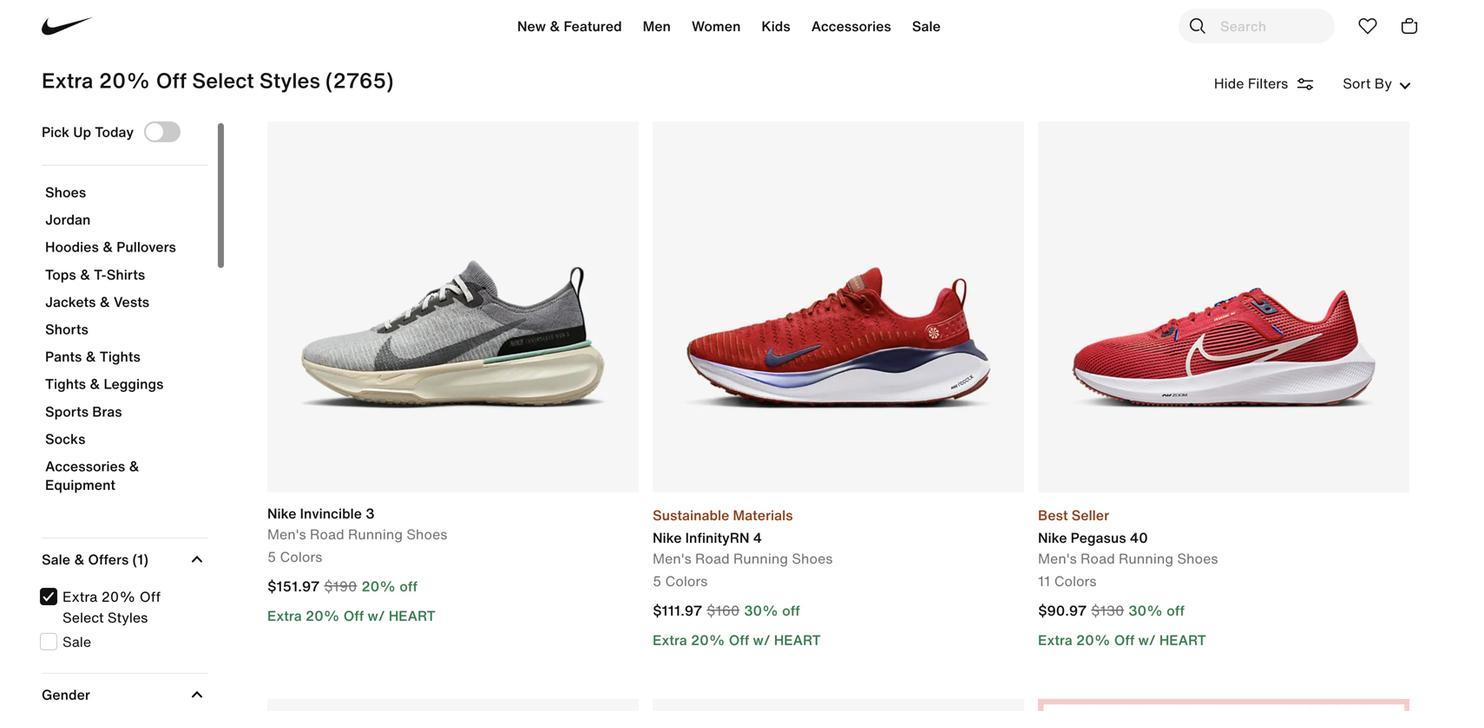 Task type: locate. For each thing, give the bounding box(es) containing it.
running
[[348, 524, 403, 545], [734, 549, 788, 569], [1119, 549, 1174, 569]]

shoes up current price $90.97, original price $130 element
[[1177, 549, 1218, 569]]

gear
[[627, 14, 667, 35]]

Filter for Extra 20% Off Select Styles button
[[40, 587, 203, 629]]

1 horizontal spatial styles
[[259, 65, 320, 95]]

sale down extra 20% off select styles
[[63, 632, 91, 653]]

road left 3
[[310, 524, 344, 545]]

styles left (2765) at the top of the page
[[259, 65, 320, 95]]

0 vertical spatial select
[[192, 65, 254, 95]]

styles for extra 20% off select styles
[[108, 608, 148, 629]]

$190
[[324, 576, 357, 597]]

1 horizontal spatial w/
[[753, 630, 771, 651]]

2 horizontal spatial heart
[[1160, 630, 1206, 651]]

nike infinityrn 4 link
[[653, 528, 833, 549]]

shoes
[[45, 182, 86, 203], [407, 524, 447, 545], [792, 549, 833, 569], [1177, 549, 1218, 569]]

off right $190 on the left bottom of page
[[400, 576, 418, 597]]

shoes up jordan in the top of the page
[[45, 182, 86, 203]]

30% right $160
[[744, 601, 779, 622]]

0 vertical spatial sale
[[912, 16, 941, 36]]

heart inside $90.97 $130 30% off extra 20% off w/ heart
[[1160, 630, 1206, 651]]

road down seller
[[1081, 549, 1115, 569]]

get
[[553, 14, 582, 35]]

0 vertical spatial chevron image
[[1399, 80, 1412, 92]]

sustainable
[[653, 505, 730, 526]]

pegasus
[[1071, 528, 1126, 549]]

sale right checkout
[[912, 16, 941, 36]]

w/ inside $111.97 $160 30% off extra 20% off w/ heart
[[753, 630, 771, 651]]

heart inside $111.97 $160 30% off extra 20% off w/ heart
[[774, 630, 821, 651]]

sort by element
[[1214, 71, 1417, 95]]

shorts
[[45, 319, 88, 340]]

30% inside $90.97 $130 30% off extra 20% off w/ heart
[[1129, 601, 1163, 622]]

nike left invincible
[[267, 504, 296, 524]]

pick
[[42, 122, 70, 142]]

save more in the nike app image
[[1038, 700, 1410, 712]]

shoes up current price $111.97, original price $160 element at the bottom of page
[[792, 549, 833, 569]]

menu bar
[[295, 3, 1163, 56]]

nike
[[267, 504, 296, 524], [653, 528, 682, 549], [1038, 528, 1067, 549]]

& left offers at the left bottom of page
[[74, 550, 84, 570]]

tights up sports
[[45, 374, 86, 395]]

current price $90.97, original price $130 element
[[1038, 601, 1396, 625]]

1 horizontal spatial heart
[[774, 630, 821, 651]]

heart for $151.97 $190 20% off extra 20% off w/ heart
[[389, 606, 436, 627]]

off for sustainable materials nike infinityrn 4 men's road running shoes
[[729, 630, 749, 651]]

accessories
[[811, 16, 891, 36], [45, 456, 125, 477]]

pants & tights link
[[45, 346, 205, 375]]

socks
[[45, 429, 85, 450]]

20% down $190 link
[[305, 606, 340, 627]]

off inside $90.97 $130 30% off extra 20% off w/ heart
[[1115, 630, 1135, 651]]

nike home page image
[[33, 0, 101, 61]]

off
[[400, 576, 418, 597], [782, 601, 800, 622], [1167, 601, 1185, 622]]

chevron image inside gender dropdown button
[[191, 689, 203, 702]]

30% for $160
[[744, 601, 779, 622]]

1 horizontal spatial road
[[695, 549, 730, 569]]

20% down offers at the left bottom of page
[[101, 587, 136, 608]]

shoes jordan hoodies & pullovers tops & t-shirts jackets & vests shorts pants & tights tights & leggings sports bras socks accessories & equipment
[[45, 182, 176, 496]]

men
[[643, 16, 671, 36]]

0 horizontal spatial men's road running shoes link
[[267, 524, 447, 545]]

select for extra 20% off select styles
[[63, 608, 104, 629]]

running up $130
[[1119, 549, 1174, 569]]

nike down sustainable
[[653, 528, 682, 549]]

men's inside sustainable materials nike infinityrn 4 men's road running shoes
[[653, 549, 692, 569]]

men's up the $151.97
[[267, 524, 306, 545]]

0 vertical spatial accessories
[[811, 16, 891, 36]]

styles inside extra 20% off select styles
[[108, 608, 148, 629]]

1 horizontal spatial off
[[782, 601, 800, 622]]

sale inside group
[[63, 632, 91, 653]]

shoes inside the nike invincible 3 men's road running shoes
[[407, 524, 447, 545]]

heart down current price $111.97, original price $160 element at the bottom of page
[[774, 630, 821, 651]]

extra down $111.97 link
[[653, 630, 687, 651]]

shoes inside best seller nike pegasus 40 men's road running shoes
[[1177, 549, 1218, 569]]

$160 link
[[707, 601, 740, 622]]

2 horizontal spatial men's road running shoes link
[[1038, 549, 1218, 569]]

your
[[585, 14, 624, 35]]

off inside $111.97 $160 30% off extra 20% off w/ heart
[[782, 601, 800, 622]]

1 vertical spatial select
[[63, 608, 104, 629]]

gender button
[[42, 675, 205, 712]]

2 horizontal spatial running
[[1119, 549, 1174, 569]]

20% down $160 link
[[691, 630, 726, 651]]

0 horizontal spatial men's
[[267, 524, 306, 545]]

road down sustainable
[[695, 549, 730, 569]]

men's road running shoes link for nike infinityrn 4
[[653, 549, 833, 569]]

road inside the nike invincible 3 men's road running shoes
[[310, 524, 344, 545]]

nike pegasus 40 link
[[1038, 528, 1218, 549]]

extra inside $90.97 $130 30% off extra 20% off w/ heart
[[1038, 630, 1073, 651]]

nike inside sustainable materials nike infinityrn 4 men's road running shoes
[[653, 528, 682, 549]]

0 horizontal spatial chevron image
[[191, 689, 203, 702]]

men's road running shoes link down "materials"
[[653, 549, 833, 569]]

0 horizontal spatial heart
[[389, 606, 436, 627]]

open search modal image
[[1188, 16, 1208, 36]]

select for extra 20% off select styles (2765)
[[192, 65, 254, 95]]

store
[[781, 16, 807, 32]]

nike infinityrn 4 men's road running shoes image
[[653, 122, 1024, 493]]

off right $160
[[782, 601, 800, 622]]

$151.97
[[267, 576, 320, 597]]

Search Products text field
[[1179, 9, 1335, 43]]

1 horizontal spatial select
[[192, 65, 254, 95]]

extra for best seller nike pegasus 40 men's road running shoes
[[1038, 630, 1073, 651]]

off inside "$151.97 $190 20% off extra 20% off w/ heart"
[[400, 576, 418, 597]]

extra down $90.97 link
[[1038, 630, 1073, 651]]

off inside "$151.97 $190 20% off extra 20% off w/ heart"
[[344, 606, 364, 627]]

20% inside extra 20% off select styles
[[101, 587, 136, 608]]

men's down sustainable
[[653, 549, 692, 569]]

nike invincible 3 men's road running shoes
[[267, 504, 447, 545]]

filter for {text} element
[[38, 122, 208, 712]]

running down "materials"
[[734, 549, 788, 569]]

extra inside $111.97 $160 30% off extra 20% off w/ heart
[[653, 630, 687, 651]]

jordan
[[45, 209, 91, 230]]

0 horizontal spatial select
[[63, 608, 104, 629]]

chevron image for sort by
[[1399, 80, 1412, 92]]

men's road running shoes link up $190 link
[[267, 524, 447, 545]]

1 horizontal spatial men's
[[653, 549, 692, 569]]

kids
[[762, 16, 791, 36]]

heart inside "$151.97 $190 20% off extra 20% off w/ heart"
[[389, 606, 436, 627]]

2 horizontal spatial off
[[1167, 601, 1185, 622]]

1 horizontal spatial nike
[[653, 528, 682, 549]]

heart down current price $90.97, original price $130 element
[[1160, 630, 1206, 651]]

nike invincible 3 men's road running shoes image
[[267, 122, 639, 493]]

hide
[[1214, 73, 1244, 94]]

men's inside best seller nike pegasus 40 men's road running shoes
[[1038, 549, 1077, 569]]

heart for $111.97 $160 30% off extra 20% off w/ heart
[[774, 630, 821, 651]]

styles up 'filter for sale' button
[[108, 608, 148, 629]]

2 vertical spatial sale
[[63, 632, 91, 653]]

2 horizontal spatial road
[[1081, 549, 1115, 569]]

1 vertical spatial accessories
[[45, 456, 125, 477]]

tops & t-shirts link
[[45, 264, 205, 293]]

tights & leggings link
[[45, 374, 205, 403]]

30% inside $111.97 $160 30% off extra 20% off w/ heart
[[744, 601, 779, 622]]

look for store pickup at checkout link
[[738, 16, 905, 32]]

1 horizontal spatial running
[[734, 549, 788, 569]]

1 vertical spatial styles
[[108, 608, 148, 629]]

0 horizontal spatial nike
[[267, 504, 296, 524]]

0 horizontal spatial tights
[[45, 374, 86, 395]]

0 horizontal spatial accessories
[[45, 456, 125, 477]]

1 vertical spatial chevron image
[[191, 689, 203, 702]]

$111.97
[[653, 601, 703, 622]]

w/ down current price $151.97, original price $190 element
[[368, 606, 385, 627]]

running for nike pegasus 40
[[1119, 549, 1174, 569]]

w/
[[368, 606, 385, 627], [753, 630, 771, 651], [1139, 630, 1156, 651]]

accessories link
[[801, 5, 902, 54]]

chevron image inside sort by dropdown button
[[1399, 80, 1412, 92]]

&
[[550, 16, 560, 36], [102, 237, 113, 258], [80, 264, 90, 285], [99, 292, 110, 312], [86, 346, 96, 367], [90, 374, 100, 395], [129, 456, 139, 477], [74, 550, 84, 570]]

$111.97 $160 30% off extra 20% off w/ heart
[[653, 601, 821, 651]]

accessories inside shoes jordan hoodies & pullovers tops & t-shirts jackets & vests shorts pants & tights tights & leggings sports bras socks accessories & equipment
[[45, 456, 125, 477]]

today
[[95, 122, 134, 142]]

hoodies
[[45, 237, 99, 258]]

men's down best
[[1038, 549, 1077, 569]]

2 horizontal spatial nike
[[1038, 528, 1067, 549]]

& left t-
[[80, 264, 90, 285]]

extra
[[42, 65, 93, 95], [63, 587, 97, 608], [267, 606, 302, 627], [653, 630, 687, 651], [1038, 630, 1073, 651]]

0 vertical spatial styles
[[259, 65, 320, 95]]

select inside extra 20% off select styles
[[63, 608, 104, 629]]

nike down best
[[1038, 528, 1067, 549]]

w/ for $160
[[753, 630, 771, 651]]

off inside extra 20% off select styles
[[140, 587, 161, 608]]

up
[[73, 122, 91, 142]]

extra down nike home page "image"
[[42, 65, 93, 95]]

men's
[[267, 524, 306, 545], [653, 549, 692, 569], [1038, 549, 1077, 569]]

w/ down current price $90.97, original price $130 element
[[1139, 630, 1156, 651]]

road for nike infinityrn 4
[[695, 549, 730, 569]]

chevron image
[[191, 554, 203, 566]]

offers
[[88, 550, 129, 570]]

road inside sustainable materials nike infinityrn 4 men's road running shoes
[[695, 549, 730, 569]]

nike inside best seller nike pegasus 40 men's road running shoes
[[1038, 528, 1067, 549]]

tights up leggings
[[100, 346, 140, 367]]

extra right checkmark image
[[63, 587, 97, 608]]

accessories & equipment link
[[45, 456, 205, 504]]

sale up checkmark image
[[42, 550, 70, 570]]

running inside sustainable materials nike infinityrn 4 men's road running shoes
[[734, 549, 788, 569]]

(
[[132, 550, 137, 570]]

off inside $90.97 $130 30% off extra 20% off w/ heart
[[1167, 601, 1185, 622]]

$130 link
[[1091, 601, 1124, 622]]

2 horizontal spatial men's
[[1038, 549, 1077, 569]]

)
[[144, 550, 148, 570]]

shoes inside shoes jordan hoodies & pullovers tops & t-shirts jackets & vests shorts pants & tights tights & leggings sports bras socks accessories & equipment
[[45, 182, 86, 203]]

running for nike infinityrn 4
[[734, 549, 788, 569]]

extra inside "$151.97 $190 20% off extra 20% off w/ heart"
[[267, 606, 302, 627]]

extra down "$151.97" link
[[267, 606, 302, 627]]

tights
[[100, 346, 140, 367], [45, 374, 86, 395]]

0 horizontal spatial styles
[[108, 608, 148, 629]]

new & featured
[[517, 16, 622, 36]]

sale
[[912, 16, 941, 36], [42, 550, 70, 570], [63, 632, 91, 653]]

w/ inside "$151.97 $190 20% off extra 20% off w/ heart"
[[368, 606, 385, 627]]

at
[[846, 16, 856, 32]]

nike inside the nike invincible 3 men's road running shoes
[[267, 504, 296, 524]]

styles
[[259, 65, 320, 95], [108, 608, 148, 629]]

infinityrn
[[686, 528, 750, 549]]

$90.97
[[1038, 601, 1087, 622]]

equipment
[[45, 475, 115, 496]]

running inside best seller nike pegasus 40 men's road running shoes
[[1119, 549, 1174, 569]]

road
[[310, 524, 344, 545], [695, 549, 730, 569], [1081, 549, 1115, 569]]

20% inside $111.97 $160 30% off extra 20% off w/ heart
[[691, 630, 726, 651]]

gender
[[42, 685, 90, 706]]

leggings
[[104, 374, 164, 395]]

shoes up current price $151.97, original price $190 element
[[407, 524, 447, 545]]

men's road running shoes link
[[267, 524, 447, 545], [653, 549, 833, 569], [1038, 549, 1218, 569]]

road inside best seller nike pegasus 40 men's road running shoes
[[1081, 549, 1115, 569]]

hide filters
[[1214, 73, 1288, 94]]

heart down current price $151.97, original price $190 element
[[389, 606, 436, 627]]

1 horizontal spatial 30%
[[1129, 601, 1163, 622]]

0 horizontal spatial w/
[[368, 606, 385, 627]]

vests
[[114, 292, 149, 312]]

1 vertical spatial tights
[[45, 374, 86, 395]]

w/ down current price $111.97, original price $160 element at the bottom of page
[[753, 630, 771, 651]]

chevron image
[[1399, 80, 1412, 92], [191, 689, 203, 702]]

men link
[[632, 5, 681, 54]]

0 horizontal spatial off
[[400, 576, 418, 597]]

off
[[156, 65, 187, 95], [140, 587, 161, 608], [344, 606, 364, 627], [729, 630, 749, 651], [1115, 630, 1135, 651]]

off for $111.97 $160 30% off extra 20% off w/ heart
[[782, 601, 800, 622]]

off right $130 link
[[1167, 601, 1185, 622]]

0 horizontal spatial running
[[348, 524, 403, 545]]

jordan link
[[45, 209, 205, 238]]

30% for $130
[[1129, 601, 1163, 622]]

pickup
[[810, 16, 843, 32]]

bras
[[92, 401, 122, 422]]

1 horizontal spatial chevron image
[[1399, 80, 1412, 92]]

0 vertical spatial tights
[[100, 346, 140, 367]]

w/ inside $90.97 $130 30% off extra 20% off w/ heart
[[1139, 630, 1156, 651]]

1
[[137, 550, 144, 570]]

best seller nike pegasus 40 men's road running shoes
[[1038, 505, 1218, 569]]

men's road running shoes link for nike invincible 3
[[267, 524, 447, 545]]

shoes inside sustainable materials nike infinityrn 4 men's road running shoes
[[792, 549, 833, 569]]

& up t-
[[102, 237, 113, 258]]

off inside $111.97 $160 30% off extra 20% off w/ heart
[[729, 630, 749, 651]]

men's road running shoes link up $130
[[1038, 549, 1218, 569]]

0 horizontal spatial 30%
[[744, 601, 779, 622]]

best
[[1038, 505, 1068, 526]]

20% down $130
[[1076, 630, 1111, 651]]

30% right $130 link
[[1129, 601, 1163, 622]]

2 horizontal spatial w/
[[1139, 630, 1156, 651]]

2 30% from the left
[[1129, 601, 1163, 622]]

1 horizontal spatial men's road running shoes link
[[653, 549, 833, 569]]

1 horizontal spatial accessories
[[811, 16, 891, 36]]

0 horizontal spatial road
[[310, 524, 344, 545]]

running up $190 link
[[348, 524, 403, 545]]

pullovers
[[117, 237, 176, 258]]

& right "pants"
[[86, 346, 96, 367]]

1 30% from the left
[[744, 601, 779, 622]]



Task type: describe. For each thing, give the bounding box(es) containing it.
w/ for $130
[[1139, 630, 1156, 651]]

nike pegasus 40 men's road running shoes image
[[1038, 122, 1410, 493]]

$160
[[707, 601, 740, 622]]

new & featured link
[[507, 5, 632, 54]]

off for $90.97 $130 30% off extra 20% off w/ heart
[[1167, 601, 1185, 622]]

current price $111.97, original price $160 element
[[653, 601, 1010, 625]]

filter ds image
[[1295, 74, 1316, 95]]

& up bras
[[90, 374, 100, 395]]

off for best seller nike pegasus 40 men's road running shoes
[[1115, 630, 1135, 651]]

men's for nike pegasus 40
[[1038, 549, 1077, 569]]

hoodies & pullovers link
[[45, 237, 205, 265]]

road for nike pegasus 40
[[1081, 549, 1115, 569]]

$90.97 $130 30% off extra 20% off w/ heart
[[1038, 601, 1206, 651]]

extra 20% off select styles (2765)
[[42, 65, 394, 95]]

t-
[[94, 264, 107, 285]]

look
[[738, 16, 762, 32]]

invincible
[[300, 504, 362, 524]]

checkout
[[858, 16, 905, 32]]

& left vests
[[99, 292, 110, 312]]

extra for nike invincible 3 men's road running shoes
[[267, 606, 302, 627]]

sale & offers, 1 selected group
[[38, 587, 208, 653]]

sports
[[45, 401, 89, 422]]

Filter for Sale button
[[40, 632, 203, 653]]

sports bras link
[[45, 401, 205, 430]]

men's inside the nike invincible 3 men's road running shoes
[[267, 524, 306, 545]]

menu bar containing new & featured
[[295, 3, 1163, 56]]

$151.97 link
[[267, 576, 324, 601]]

sort by button
[[1338, 73, 1417, 94]]

socks link
[[45, 429, 205, 457]]

nike invincible 3 link
[[267, 504, 447, 524]]

shoes link
[[45, 182, 205, 211]]

nike for sustainable materials
[[653, 528, 682, 549]]

jackets
[[45, 292, 96, 312]]

1 vertical spatial sale
[[42, 550, 70, 570]]

pants
[[45, 346, 82, 367]]

$190 link
[[324, 576, 357, 597]]

$130
[[1091, 601, 1124, 622]]

women
[[692, 16, 741, 36]]

filters
[[1248, 73, 1288, 94]]

nike for best seller
[[1038, 528, 1067, 549]]

& down sports bras link
[[129, 456, 139, 477]]

hide filters button
[[1214, 72, 1338, 95]]

extra 20% off select styles
[[63, 587, 161, 629]]

extra for sustainable materials nike infinityrn 4 men's road running shoes
[[653, 630, 687, 651]]

20% up today
[[99, 65, 151, 95]]

seller
[[1072, 505, 1109, 526]]

extra inside extra 20% off select styles
[[63, 587, 97, 608]]

sort by
[[1343, 73, 1392, 94]]

tops
[[45, 264, 76, 285]]

w/ for $190
[[368, 606, 385, 627]]

sort
[[1343, 73, 1371, 94]]

styles for extra 20% off select styles (2765)
[[259, 65, 320, 95]]

40
[[1130, 528, 1148, 549]]

heart for $90.97 $130 30% off extra 20% off w/ heart
[[1160, 630, 1206, 651]]

women link
[[681, 5, 751, 54]]

for
[[764, 16, 778, 32]]

off for $151.97 $190 20% off extra 20% off w/ heart
[[400, 576, 418, 597]]

20% right $190 link
[[361, 576, 396, 597]]

$90.97 link
[[1038, 601, 1091, 625]]

1 horizontal spatial tights
[[100, 346, 140, 367]]

running inside the nike invincible 3 men's road running shoes
[[348, 524, 403, 545]]

favorites image
[[1358, 16, 1379, 36]]

sale link
[[902, 5, 951, 54]]

kids link
[[751, 5, 801, 54]]

shorts link
[[45, 319, 205, 348]]

$111.97 link
[[653, 601, 707, 625]]

20% inside $90.97 $130 30% off extra 20% off w/ heart
[[1076, 630, 1111, 651]]

sale & offers ( 1 )
[[42, 550, 148, 570]]

look for store pickup at checkout
[[738, 16, 905, 32]]

men's for nike infinityrn 4
[[653, 549, 692, 569]]

get your gear faster
[[553, 14, 724, 35]]

featured
[[564, 16, 622, 36]]

off for nike invincible 3 men's road running shoes
[[344, 606, 364, 627]]

chevron image for gender
[[191, 689, 203, 702]]

sustainable materials nike infinityrn 4 men's road running shoes
[[653, 505, 833, 569]]

faster
[[670, 14, 724, 35]]

shirts
[[107, 264, 145, 285]]

by
[[1375, 73, 1392, 94]]

current price $151.97, original price $190 element
[[267, 576, 625, 601]]

materials
[[733, 505, 793, 526]]

men's road running shoes link for nike pegasus 40
[[1038, 549, 1218, 569]]

nike metcon 9 men's workout shoes image
[[267, 700, 639, 712]]

(2765)
[[326, 65, 394, 95]]

& right new
[[550, 16, 560, 36]]

$151.97 $190 20% off extra 20% off w/ heart
[[267, 576, 436, 627]]

4
[[753, 528, 762, 549]]

checkmark image
[[43, 592, 54, 603]]

pick up today
[[42, 122, 134, 142]]

nike infinityrn 4 women's road running shoes image
[[653, 700, 1024, 712]]

3
[[366, 504, 375, 524]]



Task type: vqa. For each thing, say whether or not it's contained in the screenshot.
Vests
yes



